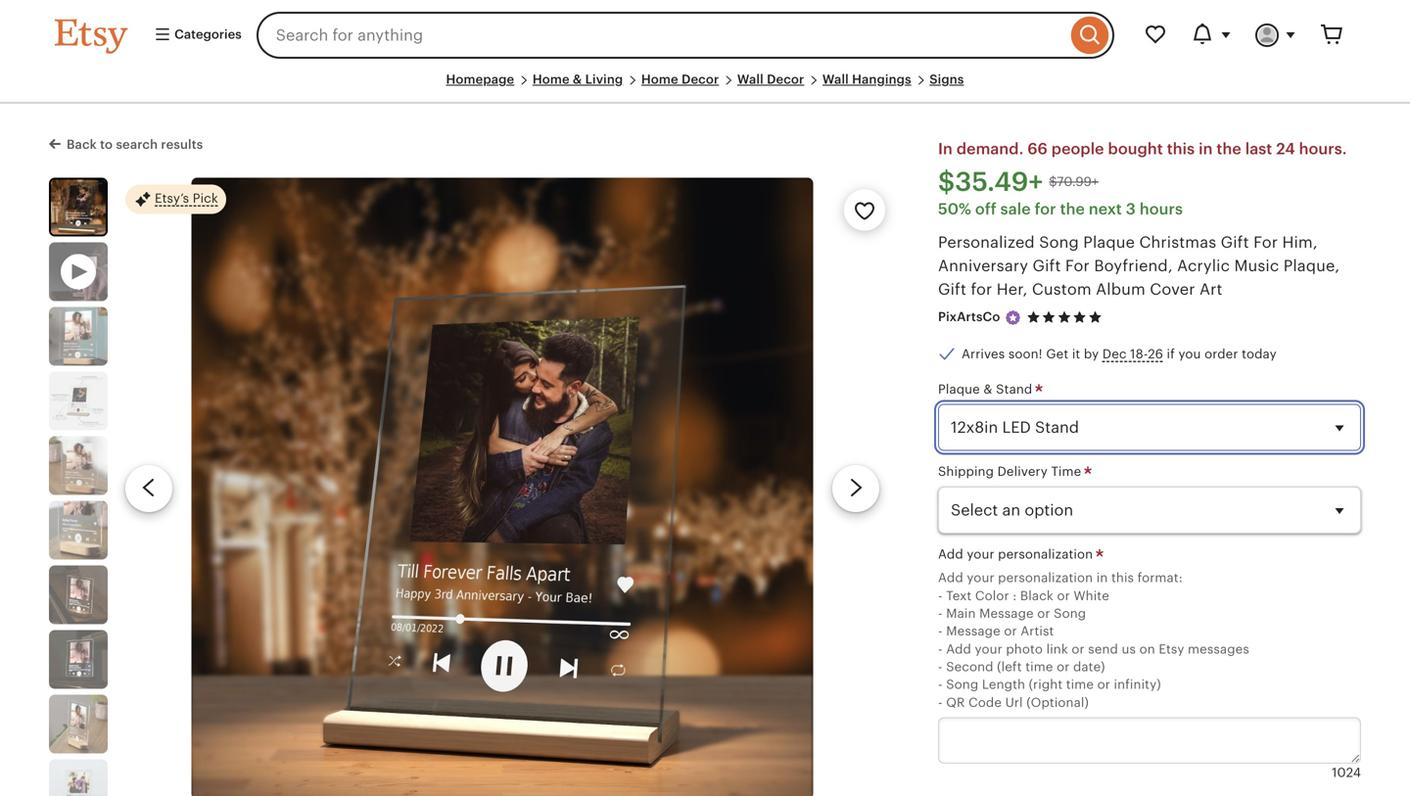 Task type: describe. For each thing, give the bounding box(es) containing it.
custom
[[1033, 281, 1092, 298]]

song inside personalized song plaque christmas gift for him, anniversary gift for boyfriend, acrylic music plaque, gift for her, custom album cover art
[[1040, 233, 1080, 251]]

back to search results link
[[49, 133, 203, 154]]

2 - from the top
[[939, 606, 943, 621]]

photo
[[1007, 642, 1044, 657]]

homepage
[[446, 72, 515, 87]]

signs link
[[930, 72, 965, 87]]

last
[[1246, 140, 1273, 158]]

or right black
[[1058, 589, 1071, 603]]

(left
[[998, 660, 1023, 675]]

personalization for add your personalization
[[999, 547, 1094, 562]]

1024
[[1333, 766, 1362, 780]]

soon! get
[[1009, 347, 1069, 361]]

demand.
[[957, 140, 1024, 158]]

categories button
[[139, 18, 251, 53]]

menu bar containing homepage
[[55, 71, 1356, 104]]

christmas
[[1140, 233, 1217, 251]]

wall for wall hangings
[[823, 72, 849, 87]]

to
[[100, 137, 113, 152]]

homepage link
[[446, 72, 515, 87]]

decor for home decor
[[682, 72, 719, 87]]

add your personalization in this format: - text color : black or white - main message or song - message or artist - add your photo link or send us on etsy messages - second (left time or date) - song length (right time or infinity) - qr code url (optional)
[[939, 571, 1250, 710]]

back
[[67, 137, 97, 152]]

0 vertical spatial for
[[1254, 233, 1279, 251]]

your for add your personalization in this format: - text color : black or white - main message or song - message or artist - add your photo link or send us on etsy messages - second (left time or date) - song length (right time or infinity) - qr code url (optional)
[[967, 571, 995, 586]]

personalized gift song acrylic plaque with led wooden stand how to order image
[[49, 372, 108, 430]]

her,
[[997, 281, 1028, 298]]

you
[[1179, 347, 1202, 361]]

& for home
[[573, 72, 582, 87]]

black
[[1021, 589, 1054, 603]]

pixartsco
[[939, 310, 1001, 325]]

main
[[947, 606, 976, 621]]

wall for wall decor
[[738, 72, 764, 87]]

people
[[1052, 140, 1105, 158]]

album
[[1097, 281, 1146, 298]]

plaque inside personalized song plaque christmas gift for him, anniversary gift for boyfriend, acrylic music plaque, gift for her, custom album cover art
[[1084, 233, 1136, 251]]

50% off sale for the next 3 hours
[[939, 200, 1184, 218]]

2 vertical spatial add
[[947, 642, 972, 657]]

add for add your personalization
[[939, 547, 964, 562]]

(right
[[1029, 678, 1063, 692]]

arrives
[[962, 347, 1006, 361]]

home for home decor
[[642, 72, 679, 87]]

personalized gift song acrylic plaque with led wooden stand closer look image
[[49, 501, 108, 560]]

send
[[1089, 642, 1119, 657]]

wall decor
[[738, 72, 805, 87]]

by
[[1085, 347, 1100, 361]]

& for plaque
[[984, 382, 993, 397]]

code
[[969, 696, 1002, 710]]

signs
[[930, 72, 965, 87]]

format:
[[1138, 571, 1183, 586]]

categories banner
[[20, 0, 1391, 71]]

categories
[[171, 27, 242, 42]]

7 - from the top
[[939, 696, 943, 710]]

home decor link
[[642, 72, 719, 87]]

wall decor link
[[738, 72, 805, 87]]

add for add your personalization in this format: - text color : black or white - main message or song - message or artist - add your photo link or send us on etsy messages - second (left time or date) - song length (right time or infinity) - qr code url (optional)
[[939, 571, 964, 586]]

dec
[[1103, 347, 1127, 361]]

etsy
[[1160, 642, 1185, 657]]

url
[[1006, 696, 1024, 710]]

0 vertical spatial message
[[980, 606, 1034, 621]]

us
[[1122, 642, 1137, 657]]

personalized gift song acrylic plaque with wooden stand with best graduation design and qr code image
[[49, 760, 108, 797]]

etsy's
[[155, 191, 189, 205]]

(optional)
[[1027, 696, 1090, 710]]

$35.49+ $70.99+
[[939, 167, 1099, 197]]

hours
[[1140, 200, 1184, 218]]

qr
[[947, 696, 966, 710]]

back to search results
[[67, 137, 203, 152]]

1 vertical spatial the
[[1061, 200, 1086, 218]]

or up artist
[[1038, 606, 1051, 621]]

home & living
[[533, 72, 624, 87]]

if
[[1167, 347, 1176, 361]]

pick
[[193, 191, 218, 205]]

personalized gift song acrylic plaque with led wooden stand that lights up with best friends design image
[[49, 307, 108, 366]]

length
[[983, 678, 1026, 692]]

pixartsco link
[[939, 310, 1001, 325]]

order
[[1205, 347, 1239, 361]]

music
[[1235, 257, 1280, 275]]

2 vertical spatial song
[[947, 678, 979, 692]]

this inside add your personalization in this format: - text color : black or white - main message or song - message or artist - add your photo link or send us on etsy messages - second (left time or date) - song length (right time or infinity) - qr code url (optional)
[[1112, 571, 1135, 586]]

him,
[[1283, 233, 1319, 251]]

66
[[1028, 140, 1048, 158]]

50%
[[939, 200, 972, 218]]

0 horizontal spatial gift
[[939, 281, 967, 298]]

1 vertical spatial song
[[1054, 606, 1087, 621]]

sale
[[1001, 200, 1031, 218]]

4 - from the top
[[939, 642, 943, 657]]

in
[[939, 140, 953, 158]]

today
[[1242, 347, 1277, 361]]

boyfriend,
[[1095, 257, 1174, 275]]

second
[[947, 660, 994, 675]]



Task type: locate. For each thing, give the bounding box(es) containing it.
personalized song plaque christmas gift for him, anniversary gift for boyfriend, acrylic music plaque, gift for her, custom album cover art
[[939, 233, 1341, 298]]

gift
[[1221, 233, 1250, 251], [1033, 257, 1062, 275], [939, 281, 967, 298]]

1 home from the left
[[533, 72, 570, 87]]

bought
[[1109, 140, 1164, 158]]

0 horizontal spatial the
[[1061, 200, 1086, 218]]

decor left wall hangings link
[[767, 72, 805, 87]]

2 horizontal spatial gift
[[1221, 233, 1250, 251]]

2 personalization from the top
[[999, 571, 1094, 586]]

date)
[[1074, 660, 1106, 675]]

shipping
[[939, 465, 995, 479]]

for right sale
[[1035, 200, 1057, 218]]

0 horizontal spatial plaque
[[939, 382, 981, 397]]

1 horizontal spatial the
[[1217, 140, 1242, 158]]

0 vertical spatial personalization
[[999, 547, 1094, 562]]

1 vertical spatial message
[[947, 624, 1001, 639]]

star_seller image
[[1005, 309, 1022, 327]]

cover
[[1151, 281, 1196, 298]]

home & living link
[[533, 72, 624, 87]]

personalized
[[939, 233, 1035, 251]]

$70.99+
[[1050, 175, 1099, 189]]

in up white
[[1097, 571, 1109, 586]]

or up photo
[[1005, 624, 1018, 639]]

1 horizontal spatial home
[[642, 72, 679, 87]]

1 horizontal spatial for
[[1254, 233, 1279, 251]]

0 vertical spatial song
[[1040, 233, 1080, 251]]

or down date)
[[1098, 678, 1111, 692]]

hours.
[[1300, 140, 1348, 158]]

home for home & living
[[533, 72, 570, 87]]

in inside add your personalization in this format: - text color : black or white - main message or song - message or artist - add your photo link or send us on etsy messages - second (left time or date) - song length (right time or infinity) - qr code url (optional)
[[1097, 571, 1109, 586]]

color
[[976, 589, 1010, 603]]

2 decor from the left
[[767, 72, 805, 87]]

message down :
[[980, 606, 1034, 621]]

time up '(right'
[[1026, 660, 1054, 675]]

search
[[116, 137, 158, 152]]

$35.49+
[[939, 167, 1044, 197]]

None search field
[[256, 12, 1115, 59]]

add
[[939, 547, 964, 562], [939, 571, 964, 586], [947, 642, 972, 657]]

shipping delivery time
[[939, 465, 1086, 479]]

1 decor from the left
[[682, 72, 719, 87]]

0 horizontal spatial personalized gift song acrylic plaque with wooden stand image
[[51, 180, 106, 234]]

1 horizontal spatial this
[[1168, 140, 1196, 158]]

0 horizontal spatial decor
[[682, 72, 719, 87]]

0 horizontal spatial for
[[1066, 257, 1090, 275]]

0 vertical spatial gift
[[1221, 233, 1250, 251]]

0 horizontal spatial time
[[1026, 660, 1054, 675]]

in left last
[[1199, 140, 1213, 158]]

0 horizontal spatial home
[[533, 72, 570, 87]]

white
[[1074, 589, 1110, 603]]

personalized gift song acrylic plaque with led wooden stand with best friends design side view image
[[49, 695, 108, 754]]

time
[[1052, 465, 1082, 479]]

0 vertical spatial your
[[967, 547, 995, 562]]

infinity)
[[1115, 678, 1162, 692]]

arrives soon! get it by dec 18-26 if you order today
[[962, 347, 1277, 361]]

song down 50% off sale for the next 3 hours
[[1040, 233, 1080, 251]]

0 vertical spatial for
[[1035, 200, 1057, 218]]

1 vertical spatial &
[[984, 382, 993, 397]]

add your personalization
[[939, 547, 1097, 562]]

the down the $70.99+
[[1061, 200, 1086, 218]]

1 vertical spatial gift
[[1033, 257, 1062, 275]]

on
[[1140, 642, 1156, 657]]

0 vertical spatial plaque
[[1084, 233, 1136, 251]]

gift up pixartsco 'link'
[[939, 281, 967, 298]]

time down date)
[[1067, 678, 1095, 692]]

&
[[573, 72, 582, 87], [984, 382, 993, 397]]

Add your personalization text field
[[939, 718, 1362, 764]]

1 horizontal spatial gift
[[1033, 257, 1062, 275]]

1 vertical spatial for
[[971, 281, 993, 298]]

1 vertical spatial your
[[967, 571, 995, 586]]

hangings
[[853, 72, 912, 87]]

your for add your personalization
[[967, 547, 995, 562]]

1 vertical spatial time
[[1067, 678, 1095, 692]]

0 vertical spatial in
[[1199, 140, 1213, 158]]

home down search for anything text field
[[642, 72, 679, 87]]

0 horizontal spatial for
[[971, 281, 993, 298]]

wall hangings
[[823, 72, 912, 87]]

3 - from the top
[[939, 624, 943, 639]]

decor down categories banner
[[682, 72, 719, 87]]

song
[[1040, 233, 1080, 251], [1054, 606, 1087, 621], [947, 678, 979, 692]]

link
[[1047, 642, 1069, 657]]

personalization
[[999, 547, 1094, 562], [999, 571, 1094, 586]]

for inside personalized song plaque christmas gift for him, anniversary gift for boyfriend, acrylic music plaque, gift for her, custom album cover art
[[971, 281, 993, 298]]

1 - from the top
[[939, 589, 943, 603]]

1 vertical spatial in
[[1097, 571, 1109, 586]]

etsy's pick button
[[125, 184, 226, 215]]

this
[[1168, 140, 1196, 158], [1112, 571, 1135, 586]]

stand
[[997, 382, 1033, 397]]

plaque down next
[[1084, 233, 1136, 251]]

6 - from the top
[[939, 678, 943, 692]]

the left last
[[1217, 140, 1242, 158]]

wall left "hangings"
[[823, 72, 849, 87]]

26
[[1149, 347, 1164, 361]]

1 horizontal spatial in
[[1199, 140, 1213, 158]]

0 vertical spatial add
[[939, 547, 964, 562]]

1 vertical spatial personalization
[[999, 571, 1094, 586]]

living
[[586, 72, 624, 87]]

3
[[1127, 200, 1137, 218]]

for up custom
[[1066, 257, 1090, 275]]

1 horizontal spatial decor
[[767, 72, 805, 87]]

artist
[[1021, 624, 1055, 639]]

1 horizontal spatial time
[[1067, 678, 1095, 692]]

for up music
[[1254, 233, 1279, 251]]

1 wall from the left
[[738, 72, 764, 87]]

1 personalization from the top
[[999, 547, 1094, 562]]

personalized gift song acrylic plaque with led wooden stand with best friends design on piano image
[[49, 436, 108, 495]]

off
[[976, 200, 997, 218]]

none search field inside categories banner
[[256, 12, 1115, 59]]

wall down categories banner
[[738, 72, 764, 87]]

home decor
[[642, 72, 719, 87]]

0 vertical spatial the
[[1217, 140, 1242, 158]]

plaque down arrives
[[939, 382, 981, 397]]

or down link
[[1057, 660, 1070, 675]]

for down 'anniversary'
[[971, 281, 993, 298]]

home
[[533, 72, 570, 87], [642, 72, 679, 87]]

18-
[[1131, 347, 1149, 361]]

menu bar
[[55, 71, 1356, 104]]

decor for wall decor
[[767, 72, 805, 87]]

message
[[980, 606, 1034, 621], [947, 624, 1001, 639]]

messages
[[1189, 642, 1250, 657]]

delivery
[[998, 465, 1048, 479]]

2 home from the left
[[642, 72, 679, 87]]

2 wall from the left
[[823, 72, 849, 87]]

in demand. 66 people bought this in the last 24 hours.
[[939, 140, 1348, 158]]

art
[[1200, 281, 1223, 298]]

personalized gift song acrylic plaque with led wooden stand with best friends design stand light on image
[[49, 566, 108, 624]]

this left format:
[[1112, 571, 1135, 586]]

& left the living
[[573, 72, 582, 87]]

0 vertical spatial &
[[573, 72, 582, 87]]

0 horizontal spatial this
[[1112, 571, 1135, 586]]

results
[[161, 137, 203, 152]]

personalization for add your personalization in this format: - text color : black or white - main message or song - message or artist - add your photo link or send us on etsy messages - second (left time or date) - song length (right time or infinity) - qr code url (optional)
[[999, 571, 1094, 586]]

5 - from the top
[[939, 660, 943, 675]]

gift up music
[[1221, 233, 1250, 251]]

acrylic
[[1178, 257, 1231, 275]]

wall
[[738, 72, 764, 87], [823, 72, 849, 87]]

0 vertical spatial this
[[1168, 140, 1196, 158]]

1 vertical spatial plaque
[[939, 382, 981, 397]]

0 horizontal spatial wall
[[738, 72, 764, 87]]

gift up custom
[[1033, 257, 1062, 275]]

1 vertical spatial this
[[1112, 571, 1135, 586]]

home left the living
[[533, 72, 570, 87]]

text
[[947, 589, 972, 603]]

1 vertical spatial add
[[939, 571, 964, 586]]

time
[[1026, 660, 1054, 675], [1067, 678, 1095, 692]]

etsy's pick
[[155, 191, 218, 205]]

1 horizontal spatial personalized gift song acrylic plaque with wooden stand image
[[191, 178, 814, 797]]

personalization inside add your personalization in this format: - text color : black or white - main message or song - message or artist - add your photo link or send us on etsy messages - second (left time or date) - song length (right time or infinity) - qr code url (optional)
[[999, 571, 1094, 586]]

this right bought
[[1168, 140, 1196, 158]]

it
[[1073, 347, 1081, 361]]

song up qr
[[947, 678, 979, 692]]

message down the main
[[947, 624, 1001, 639]]

anniversary
[[939, 257, 1029, 275]]

decor
[[682, 72, 719, 87], [767, 72, 805, 87]]

next
[[1089, 200, 1123, 218]]

2 vertical spatial your
[[975, 642, 1003, 657]]

:
[[1013, 589, 1017, 603]]

0 horizontal spatial in
[[1097, 571, 1109, 586]]

or
[[1058, 589, 1071, 603], [1038, 606, 1051, 621], [1005, 624, 1018, 639], [1072, 642, 1085, 657], [1057, 660, 1070, 675], [1098, 678, 1111, 692]]

0 vertical spatial time
[[1026, 660, 1054, 675]]

song down white
[[1054, 606, 1087, 621]]

for
[[1035, 200, 1057, 218], [971, 281, 993, 298]]

1 horizontal spatial plaque
[[1084, 233, 1136, 251]]

1 horizontal spatial &
[[984, 382, 993, 397]]

personalized gift song acrylic plaque with led wooden stand with best friends design stand light on closer look image
[[49, 630, 108, 689]]

Search for anything text field
[[256, 12, 1067, 59]]

1 horizontal spatial wall
[[823, 72, 849, 87]]

1 vertical spatial for
[[1066, 257, 1090, 275]]

24
[[1277, 140, 1296, 158]]

plaque & stand
[[939, 382, 1037, 397]]

-
[[939, 589, 943, 603], [939, 606, 943, 621], [939, 624, 943, 639], [939, 642, 943, 657], [939, 660, 943, 675], [939, 678, 943, 692], [939, 696, 943, 710]]

plaque
[[1084, 233, 1136, 251], [939, 382, 981, 397]]

& left 'stand'
[[984, 382, 993, 397]]

or right link
[[1072, 642, 1085, 657]]

0 horizontal spatial &
[[573, 72, 582, 87]]

personalized gift song acrylic plaque with wooden stand image
[[191, 178, 814, 797], [51, 180, 106, 234]]

plaque,
[[1284, 257, 1341, 275]]

2 vertical spatial gift
[[939, 281, 967, 298]]

1 horizontal spatial for
[[1035, 200, 1057, 218]]

wall hangings link
[[823, 72, 912, 87]]



Task type: vqa. For each thing, say whether or not it's contained in the screenshot.
Baby Gifts link
no



